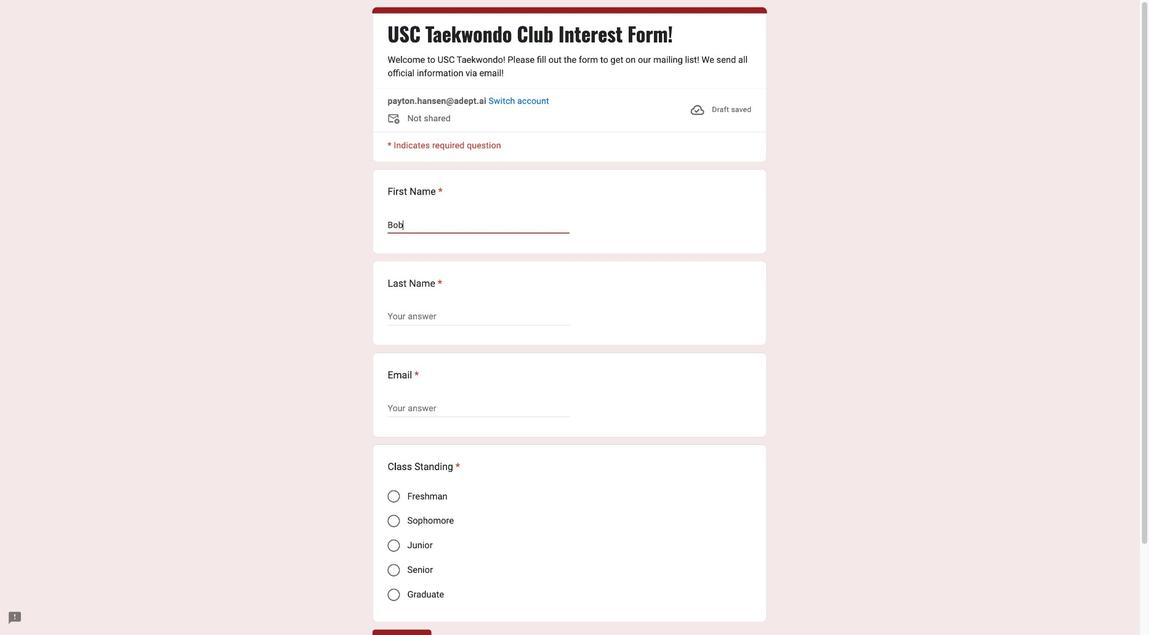 Task type: vqa. For each thing, say whether or not it's contained in the screenshot.
3rd Heading from the top of the page
yes



Task type: locate. For each thing, give the bounding box(es) containing it.
report a problem to google image
[[7, 611, 22, 626]]

Junior radio
[[388, 540, 400, 552]]

Graduate radio
[[388, 589, 400, 602]]

None text field
[[388, 218, 570, 233]]

junior image
[[388, 540, 400, 552]]

5 heading from the top
[[388, 460, 460, 475]]

list
[[373, 169, 767, 623]]

None text field
[[388, 310, 570, 324], [388, 401, 570, 416], [388, 310, 570, 324], [388, 401, 570, 416]]

required question element
[[436, 185, 443, 199], [435, 276, 442, 291], [412, 368, 419, 383], [453, 460, 460, 475]]

freshman image
[[388, 491, 400, 503]]

heading
[[388, 21, 673, 46], [388, 185, 443, 199], [388, 276, 442, 291], [388, 368, 419, 383], [388, 460, 460, 475]]

your email and google account are not part of your response image
[[388, 112, 407, 127], [388, 112, 402, 127]]

Senior radio
[[388, 565, 400, 577]]

status
[[690, 95, 752, 125]]

graduate image
[[388, 589, 400, 602]]



Task type: describe. For each thing, give the bounding box(es) containing it.
Sophomore radio
[[388, 515, 400, 528]]

3 heading from the top
[[388, 276, 442, 291]]

4 heading from the top
[[388, 368, 419, 383]]

Freshman radio
[[388, 491, 400, 503]]

senior image
[[388, 565, 400, 577]]

sophomore image
[[388, 515, 400, 528]]

2 heading from the top
[[388, 185, 443, 199]]

1 heading from the top
[[388, 21, 673, 46]]



